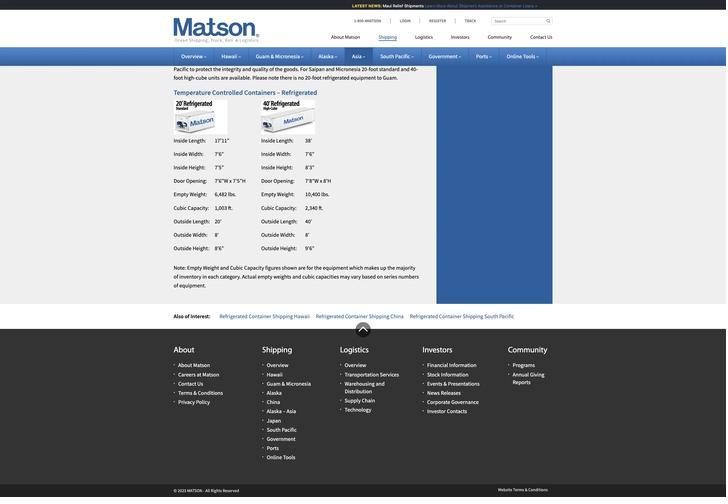 Task type: vqa. For each thing, say whether or not it's contained in the screenshot.


Task type: locate. For each thing, give the bounding box(es) containing it.
japan link
[[267, 418, 281, 425]]

refrigerated container shipping south pacific
[[410, 313, 514, 320]]

governance
[[451, 399, 479, 406]]

0 horizontal spatial conditions
[[198, 390, 223, 397]]

ports down japan link on the bottom left
[[267, 445, 279, 452]]

2 horizontal spatial overview link
[[345, 362, 366, 369]]

2 door opening: from the left
[[261, 178, 295, 185]]

ports down "contact us japan service" link
[[476, 53, 488, 60]]

8′ down 20′
[[215, 232, 219, 239]]

asia
[[352, 53, 362, 60], [287, 408, 296, 415]]

terms right website
[[513, 488, 524, 493]]

1 horizontal spatial hawaii link
[[267, 371, 283, 378]]

2 horizontal spatial contact
[[530, 35, 546, 40]]

2 outside width: from the left
[[261, 232, 295, 239]]

length: left the 40′ on the top left
[[280, 218, 298, 225]]

7'6″ for 17'11"
[[215, 151, 224, 158]]

door for 7'8″w x 8'h
[[261, 178, 273, 185]]

1 cubic capacity: from the left
[[174, 205, 209, 212]]

2 horizontal spatial 20-
[[362, 66, 369, 73]]

1 vertical spatial community
[[508, 347, 547, 355]]

weight
[[203, 265, 219, 272]]

cargo down our
[[370, 57, 383, 64]]

government link down top menu navigation
[[429, 53, 461, 60]]

0 vertical spatial micronesia
[[275, 53, 300, 60]]

may
[[340, 273, 350, 280]]

south pacific link up standard
[[380, 53, 414, 60]]

contact us link down careers
[[178, 381, 203, 388]]

community up 'programs' link
[[508, 347, 547, 355]]

about inside the about matson careers at matson contact us terms & conditions privacy policy
[[178, 362, 192, 369]]

and up 1-888-862-8766 today.
[[376, 4, 385, 11]]

alaska link for china link
[[267, 390, 282, 397]]

1 horizontal spatial refrigerated
[[275, 48, 302, 55]]

logistics down register link
[[415, 35, 433, 40]]

2 cubic capacity: from the left
[[261, 205, 297, 212]]

foot up the at top
[[240, 48, 250, 55]]

1 vertical spatial are
[[298, 265, 306, 272]]

japan,
[[299, 4, 315, 11], [263, 13, 279, 20]]

1 empty weight: from the left
[[174, 191, 207, 198]]

1 horizontal spatial ft.
[[319, 205, 323, 212]]

food
[[365, 4, 375, 11]]

are left for
[[298, 265, 306, 272]]

7'6″
[[215, 151, 224, 158], [305, 151, 314, 158]]

40-
[[233, 48, 240, 55], [411, 66, 418, 73]]

conditions inside the about matson careers at matson contact us terms & conditions privacy policy
[[198, 390, 223, 397]]

0 vertical spatial are
[[221, 74, 228, 81]]

1 outside height: from the left
[[174, 245, 209, 252]]

capacity: left '2,340'
[[275, 205, 297, 212]]

shipments
[[400, 3, 420, 8]]

are inside note: empty weight and cubic capacity figures shown are for the equipment which makes up the majority of inventory in each category. actual empty weights and cubic capacities may vary based on series numbers of equipment.
[[298, 265, 306, 272]]

alaska up japan link on the bottom left
[[267, 408, 282, 415]]

2 ft. from the left
[[319, 205, 323, 212]]

0 vertical spatial cargo
[[225, 13, 238, 20]]

7'6″ up 7'5″
[[215, 151, 224, 158]]

0 horizontal spatial 8′
[[215, 232, 219, 239]]

micronesia inside overview hawaii guam & micronesia alaska china alaska – asia japan south pacific government ports online tools
[[286, 381, 311, 388]]

weight: for 6,482 lbs.
[[190, 191, 207, 198]]

0 horizontal spatial cargo
[[225, 13, 238, 20]]

&
[[271, 53, 274, 60], [282, 381, 285, 388], [444, 381, 447, 388], [193, 390, 197, 397], [525, 488, 528, 493]]

1 horizontal spatial ports
[[476, 53, 488, 60]]

annual
[[513, 371, 529, 378]]

capacity:
[[188, 205, 209, 212], [275, 205, 297, 212]]

tools inside overview hawaii guam & micronesia alaska china alaska – asia japan south pacific government ports online tools
[[283, 454, 295, 461]]

are right units
[[221, 74, 228, 81]]

inside height: for 7'5″
[[174, 164, 205, 171]]

container
[[500, 3, 518, 8], [249, 313, 271, 320], [345, 313, 368, 320], [439, 313, 462, 320]]

door for 7'6″w x 7'5″h
[[174, 178, 185, 185]]

x for 7'8″w
[[320, 178, 322, 185]]

1 8′ from the left
[[215, 232, 219, 239]]

note:
[[174, 265, 186, 272]]

backtop image
[[414, 36, 421, 44]]

about
[[206, 4, 220, 11]]

policy
[[196, 399, 210, 406]]

length: down 20 foot standard reefer for refrigerated container shipping japan image
[[189, 137, 206, 144]]

up
[[380, 265, 386, 272]]

about for about matson careers at matson contact us terms & conditions privacy policy
[[178, 362, 192, 369]]

refrigerated
[[282, 88, 317, 97], [220, 313, 248, 320], [316, 313, 344, 320], [410, 313, 438, 320]]

1 vertical spatial alaska link
[[267, 390, 282, 397]]

& up privacy policy link
[[193, 390, 197, 397]]

logistics inside top menu navigation
[[415, 35, 433, 40]]

free
[[304, 13, 313, 20]]

0 horizontal spatial cube
[[196, 74, 207, 81]]

& up news releases link
[[444, 381, 447, 388]]

outside width: for 8'6″
[[174, 232, 208, 239]]

us for contact us japan service
[[468, 46, 474, 53]]

6,482
[[215, 191, 227, 198]]

cubic for 2,340 ft.
[[261, 205, 274, 212]]

empty inside note: empty weight and cubic capacity figures shown are for the equipment which makes up the majority of inventory in each category. actual empty weights and cubic capacities may vary based on series numbers of equipment.
[[187, 265, 202, 272]]

goods.
[[284, 66, 299, 73]]

inside
[[174, 137, 188, 144], [261, 137, 275, 144], [174, 151, 188, 158], [261, 151, 275, 158], [174, 164, 188, 171], [261, 164, 275, 171]]

shipping for refrigerated container shipping south pacific
[[463, 313, 483, 320]]

0 horizontal spatial japan,
[[263, 13, 279, 20]]

online inside overview hawaii guam & micronesia alaska china alaska – asia japan south pacific government ports online tools
[[267, 454, 282, 461]]

a
[[300, 13, 303, 20]]

ft. right 1,003
[[228, 205, 233, 212]]

0 horizontal spatial alaska link
[[267, 390, 282, 397]]

matson down equipment
[[174, 48, 190, 55]]

equipment up quality at the left of page
[[251, 57, 276, 64]]

us for contact us
[[547, 35, 553, 40]]

1 x from the left
[[229, 178, 232, 185]]

section
[[429, 0, 560, 304]]

2 x from the left
[[320, 178, 322, 185]]

equipment down frozen
[[351, 74, 376, 81]]

capacity: for 2,340 ft.
[[275, 205, 297, 212]]

about matson link for the careers at matson link
[[178, 362, 210, 369]]

outside length: left the 40′ on the top left
[[261, 218, 298, 225]]

weight: left 10,400
[[277, 191, 295, 198]]

capable
[[282, 57, 300, 64]]

2 vertical spatial alaska
[[267, 408, 282, 415]]

2 vertical spatial contact
[[178, 381, 196, 388]]

0 horizontal spatial inside length:
[[174, 137, 206, 144]]

0 horizontal spatial lbs.
[[228, 191, 236, 198]]

alaska link
[[319, 53, 337, 60], [267, 390, 282, 397]]

800-
[[357, 18, 365, 24]]

2 empty weight: from the left
[[261, 191, 295, 198]]

1 horizontal spatial opening:
[[274, 178, 295, 185]]

government link down japan link on the bottom left
[[267, 436, 296, 443]]

1 weight: from the left
[[190, 191, 207, 198]]

1 inside length: from the left
[[174, 137, 206, 144]]

0 vertical spatial terms
[[178, 390, 192, 397]]

1 horizontal spatial door
[[261, 178, 273, 185]]

& inside overview hawaii guam & micronesia alaska china alaska – asia japan south pacific government ports online tools
[[282, 381, 285, 388]]

micronesia inside matson offers 20-foot and 40-foot high-cube refrigerated containers to service the needs of our customers shipping to and from hawaii. the equipment is capable of handling chilled and frozen cargo across the pacific to protect the integrity and quality of the goods. for saipan and micronesia 20-foot standard and 40- foot high-cube units are available. please note there is no 20-foot refrigerated equipment to guam.
[[336, 66, 361, 73]]

2 weight: from the left
[[277, 191, 295, 198]]

about for about matson
[[331, 35, 344, 40]]

1 inside width: from the left
[[174, 151, 204, 158]]

38′
[[305, 137, 312, 144]]

shipping inside to learn more about refrigerated container shipping to japan, how matson can ship food and other temperature-sensitive cargo to or from japan, or to get a free quote, please call
[[272, 4, 292, 11]]

from
[[251, 13, 262, 20], [210, 57, 221, 64]]

opening: left 7'6″w
[[186, 178, 207, 185]]

the
[[241, 57, 249, 64]]

0 vertical spatial refrigerated
[[221, 4, 248, 11]]

–
[[277, 88, 280, 97], [283, 408, 286, 415]]

1 horizontal spatial 40-
[[411, 66, 418, 73]]

1 horizontal spatial –
[[283, 408, 286, 415]]

height: for 8'6″
[[193, 245, 209, 252]]

2 door from the left
[[261, 178, 273, 185]]

0 horizontal spatial opening:
[[186, 178, 207, 185]]

and inside overview transportation services warehousing and distribution supply chain technology
[[376, 381, 385, 388]]

height: for 9'6″
[[280, 245, 297, 252]]

japan down alaska – asia link
[[267, 418, 281, 425]]

0 vertical spatial government
[[429, 53, 458, 60]]

the
[[351, 48, 359, 55], [400, 57, 407, 64], [213, 66, 221, 73], [275, 66, 283, 73], [314, 265, 322, 272], [387, 265, 395, 272]]

refrigerated container shipping hawaii
[[220, 313, 310, 320]]

1 horizontal spatial cubic
[[230, 265, 243, 272]]

offers
[[192, 48, 205, 55]]

1 horizontal spatial government
[[429, 53, 458, 60]]

contact for contact us japan service
[[449, 46, 467, 53]]

investors inside top menu navigation
[[451, 35, 470, 40]]

0 horizontal spatial inside width:
[[174, 151, 204, 158]]

high-
[[251, 48, 263, 55], [184, 74, 196, 81]]

information
[[449, 362, 477, 369], [441, 371, 469, 378]]

1 door opening: from the left
[[174, 178, 207, 185]]

2 horizontal spatial us
[[547, 35, 553, 40]]

1 horizontal spatial 8′
[[305, 232, 309, 239]]

0 vertical spatial shipping
[[272, 4, 292, 11]]

1 ft. from the left
[[228, 205, 233, 212]]

0 horizontal spatial outside height:
[[174, 245, 209, 252]]

foot down saipan
[[312, 74, 322, 81]]

1 outside width: from the left
[[174, 232, 208, 239]]

south inside overview hawaii guam & micronesia alaska china alaska – asia japan south pacific government ports online tools
[[267, 427, 281, 434]]

10,400
[[305, 191, 320, 198]]

refrigerated container shipping china link
[[316, 313, 404, 320]]

register
[[429, 18, 446, 24]]

from up protect
[[210, 57, 221, 64]]

of right also on the bottom of the page
[[185, 313, 189, 320]]

stock information link
[[427, 371, 469, 378]]

0 horizontal spatial cubic
[[174, 205, 187, 212]]

tariff rules/rates
[[449, 11, 489, 18]]

south
[[380, 53, 394, 60], [485, 313, 498, 320], [267, 427, 281, 434]]

about matson link for shipping link
[[331, 32, 369, 45]]

2 7'6″ from the left
[[305, 151, 314, 158]]

height: up 'shown'
[[280, 245, 297, 252]]

information up events & presentations link
[[441, 371, 469, 378]]

at
[[197, 371, 201, 378]]

40- down customers
[[411, 66, 418, 73]]

from inside to learn more about refrigerated container shipping to japan, how matson can ship food and other temperature-sensitive cargo to or from japan, or to get a free quote, please call
[[251, 13, 262, 20]]

door opening: for 7'6″w x 7'5″h
[[174, 178, 207, 185]]

equipment up the capacities
[[323, 265, 348, 272]]

contact us
[[530, 35, 553, 40]]

7'6″ for 38′
[[305, 151, 314, 158]]

and
[[376, 4, 385, 11], [483, 22, 492, 30], [223, 48, 232, 55], [201, 57, 209, 64], [345, 57, 353, 64], [242, 66, 251, 73], [326, 66, 335, 73], [401, 66, 410, 73], [220, 265, 229, 272], [292, 273, 301, 280], [376, 381, 385, 388]]

20- down frozen
[[362, 66, 369, 73]]

0 horizontal spatial ports
[[267, 445, 279, 452]]

please
[[252, 74, 267, 81]]

0 horizontal spatial is
[[277, 57, 281, 64]]

length: for 40′
[[280, 218, 298, 225]]

refrigerated down chilled
[[323, 74, 350, 81]]

0 horizontal spatial are
[[221, 74, 228, 81]]

1 vertical spatial china
[[267, 399, 280, 406]]

cubic inside note: empty weight and cubic capacity figures shown are for the equipment which makes up the majority of inventory in each category. actual empty weights and cubic capacities may vary based on series numbers of equipment.
[[230, 265, 243, 272]]

1-800-4matson link
[[354, 18, 390, 24]]

1 horizontal spatial door opening:
[[261, 178, 295, 185]]

0 vertical spatial cube
[[263, 48, 274, 55]]

length: left 38′
[[276, 137, 294, 144]]

or down container
[[245, 13, 250, 20]]

cubic for 1,003 ft.
[[174, 205, 187, 212]]

call
[[346, 13, 354, 20]]

outside length:
[[174, 218, 210, 225], [261, 218, 298, 225]]

of left equipment.
[[174, 282, 178, 289]]

2 outside height: from the left
[[261, 245, 297, 252]]

contact down careers
[[178, 381, 196, 388]]

alaska
[[319, 53, 334, 60], [267, 390, 282, 397], [267, 408, 282, 415]]

0 vertical spatial guam & micronesia link
[[256, 53, 304, 60]]

about matson link up service
[[331, 32, 369, 45]]

footer
[[0, 323, 726, 498]]

0 horizontal spatial door opening:
[[174, 178, 207, 185]]

height: for 7'5″
[[189, 164, 205, 171]]

technology
[[345, 407, 371, 414]]

shipping up get
[[272, 4, 292, 11]]

1 inside height: from the left
[[174, 164, 205, 171]]

2 inside width: from the left
[[261, 151, 291, 158]]

width: for 7'5″
[[189, 151, 204, 158]]

quote,
[[314, 13, 329, 20]]

is left no
[[293, 74, 297, 81]]

alaska link up saipan
[[319, 53, 337, 60]]

backtop image
[[355, 323, 371, 338]]

is left capable
[[277, 57, 281, 64]]

2 vertical spatial us
[[197, 381, 203, 388]]

7'6″ up 8'3″
[[305, 151, 314, 158]]

capacity: left 1,003
[[188, 205, 209, 212]]

south pacific link down japan link on the bottom left
[[267, 427, 297, 434]]

in
[[203, 273, 207, 280]]

1 horizontal spatial south
[[380, 53, 394, 60]]

1 door from the left
[[174, 178, 185, 185]]

0 horizontal spatial x
[[229, 178, 232, 185]]

us up terms & conditions link on the left bottom
[[197, 381, 203, 388]]

or left get
[[280, 13, 285, 20]]

1 horizontal spatial weight:
[[277, 191, 295, 198]]

0 vertical spatial tools
[[523, 53, 535, 60]]

inside length: for 38′
[[261, 137, 294, 144]]

to left guam. at the right top of page
[[377, 74, 382, 81]]

shipping
[[272, 4, 292, 11], [174, 57, 194, 64]]

0 horizontal spatial about matson link
[[178, 362, 210, 369]]

overview link
[[181, 53, 207, 60], [267, 362, 288, 369], [345, 362, 366, 369]]

about matson link up the careers at matson link
[[178, 362, 210, 369]]

ft.
[[228, 205, 233, 212], [319, 205, 323, 212]]

0 horizontal spatial weight:
[[190, 191, 207, 198]]

refrigerated right about
[[221, 4, 248, 11]]

lbs. right 6,482
[[228, 191, 236, 198]]

about for about
[[174, 347, 194, 355]]

japan left service
[[475, 46, 489, 53]]

0 vertical spatial 40-
[[233, 48, 240, 55]]

inside length: down 20 foot standard reefer for refrigerated container shipping japan image
[[174, 137, 206, 144]]

the down customers
[[400, 57, 407, 64]]

1 horizontal spatial x
[[320, 178, 322, 185]]

shipping for refrigerated container shipping china
[[369, 313, 389, 320]]

guam & micronesia link up china link
[[267, 381, 311, 388]]

ports link down "contact us japan service" link
[[476, 53, 492, 60]]

top menu navigation
[[331, 32, 553, 45]]

1 vertical spatial government link
[[267, 436, 296, 443]]

2 outside length: from the left
[[261, 218, 298, 225]]

south pacific link
[[380, 53, 414, 60], [267, 427, 297, 434]]

inside width: for 7'5″
[[174, 151, 204, 158]]

us down search image
[[547, 35, 553, 40]]

2 8′ from the left
[[305, 232, 309, 239]]

contact for contact us
[[530, 35, 546, 40]]

series
[[384, 273, 397, 280]]

2 inside length: from the left
[[261, 137, 294, 144]]

1 vertical spatial online tools link
[[267, 454, 295, 461]]

cube up quality at the left of page
[[263, 48, 274, 55]]

overview link for shipping
[[267, 362, 288, 369]]

about
[[443, 3, 454, 8], [331, 35, 344, 40], [174, 347, 194, 355], [178, 362, 192, 369]]

height: for 8'3″
[[276, 164, 293, 171]]

government inside overview hawaii guam & micronesia alaska china alaska – asia japan south pacific government ports online tools
[[267, 436, 296, 443]]

0 horizontal spatial 40-
[[233, 48, 240, 55]]

the up frozen
[[351, 48, 359, 55]]

& inside the about matson careers at matson contact us terms & conditions privacy policy
[[193, 390, 197, 397]]

1 7'6″ from the left
[[215, 151, 224, 158]]

matson inside top menu navigation
[[345, 35, 360, 40]]

latest
[[348, 3, 363, 8]]

us down investors link
[[468, 46, 474, 53]]

1 vertical spatial conditions
[[528, 488, 548, 493]]

0 horizontal spatial tools
[[283, 454, 295, 461]]

1 vertical spatial hawaii
[[294, 313, 310, 320]]

investors down u.s.
[[451, 35, 470, 40]]

& left capable
[[271, 53, 274, 60]]

1,003
[[215, 205, 227, 212]]

overview inside overview transportation services warehousing and distribution supply chain technology
[[345, 362, 366, 369]]

high- up temperature
[[184, 74, 196, 81]]

1 opening: from the left
[[186, 178, 207, 185]]

refrigerated for refrigerated container shipping south pacific
[[410, 313, 438, 320]]

1 horizontal spatial are
[[298, 265, 306, 272]]

of left our
[[375, 48, 379, 55]]

& right website
[[525, 488, 528, 493]]

from for hawaii.
[[210, 57, 221, 64]]

width:
[[189, 151, 204, 158], [276, 151, 291, 158], [193, 232, 208, 239], [280, 232, 295, 239]]

ft. right '2,340'
[[319, 205, 323, 212]]

from for japan,
[[251, 13, 262, 20]]

south pacific
[[380, 53, 410, 60]]

contact us link down search image
[[521, 32, 553, 45]]

40- up hawaii.
[[233, 48, 240, 55]]

1,003 ft.
[[215, 205, 233, 212]]

© 2023 matson ‐ all rights reserved
[[174, 488, 239, 494]]

government down top menu navigation
[[429, 53, 458, 60]]

refrigerated up capable
[[275, 48, 302, 55]]

>
[[531, 3, 533, 8]]

width: for 8'3″
[[276, 151, 291, 158]]

about inside top menu navigation
[[331, 35, 344, 40]]

temperature
[[174, 88, 211, 97]]

empty
[[174, 191, 189, 198], [261, 191, 276, 198], [187, 265, 202, 272]]

empty for 10,400 lbs.
[[261, 191, 276, 198]]

1 vertical spatial cargo
[[370, 57, 383, 64]]

1 horizontal spatial online tools link
[[507, 53, 539, 60]]

2 vertical spatial micronesia
[[286, 381, 311, 388]]

contact inside top menu navigation
[[530, 35, 546, 40]]

None search field
[[491, 17, 553, 25]]

0 horizontal spatial government
[[267, 436, 296, 443]]

outside height:
[[174, 245, 209, 252], [261, 245, 297, 252]]

hawaii inside overview hawaii guam & micronesia alaska china alaska – asia japan south pacific government ports online tools
[[267, 371, 283, 378]]

opening:
[[186, 178, 207, 185], [274, 178, 295, 185]]

containers
[[244, 88, 276, 97]]

investor
[[427, 408, 446, 415]]

width: for 9'6″
[[280, 232, 295, 239]]

2 horizontal spatial refrigerated
[[323, 74, 350, 81]]

2 lbs. from the left
[[321, 191, 330, 198]]

protect
[[196, 66, 212, 73]]

weight: left 6,482
[[190, 191, 207, 198]]

and inside to learn more about refrigerated container shipping to japan, how matson can ship food and other temperature-sensitive cargo to or from japan, or to get a free quote, please call
[[376, 4, 385, 11]]

1 vertical spatial us
[[468, 46, 474, 53]]

us inside the about matson careers at matson contact us terms & conditions privacy policy
[[197, 381, 203, 388]]

1 vertical spatial shipping
[[174, 57, 194, 64]]

us
[[547, 35, 553, 40], [468, 46, 474, 53], [197, 381, 203, 388]]

0 vertical spatial from
[[251, 13, 262, 20]]

investors
[[451, 35, 470, 40], [423, 347, 453, 355]]

0 vertical spatial 20-
[[206, 48, 213, 55]]

1 horizontal spatial conditions
[[528, 488, 548, 493]]

2,340
[[305, 205, 318, 212]]

chilled
[[328, 57, 344, 64]]

from down container
[[251, 13, 262, 20]]

1 horizontal spatial shipping
[[272, 4, 292, 11]]

0 vertical spatial logistics
[[415, 35, 433, 40]]

1 horizontal spatial lbs.
[[321, 191, 330, 198]]

2 opening: from the left
[[274, 178, 295, 185]]

u.s. detention and demurrage
[[449, 22, 518, 30]]

0 vertical spatial china
[[391, 313, 404, 320]]

opening: for 7'8″w x 8'h
[[274, 178, 295, 185]]

2 horizontal spatial south
[[485, 313, 498, 320]]

shipping down offers
[[174, 57, 194, 64]]

and down the at top
[[242, 66, 251, 73]]

height: left 8'3″
[[276, 164, 293, 171]]

2 inside height: from the left
[[261, 164, 293, 171]]

container for refrigerated container shipping south pacific
[[439, 313, 462, 320]]

1 vertical spatial ports
[[267, 445, 279, 452]]

0 horizontal spatial door
[[174, 178, 185, 185]]

1 lbs. from the left
[[228, 191, 236, 198]]

hawaii link up integrity
[[222, 53, 241, 60]]

1 capacity: from the left
[[188, 205, 209, 212]]

refrigerated for refrigerated container shipping hawaii
[[220, 313, 248, 320]]

overview inside overview hawaii guam & micronesia alaska china alaska – asia japan south pacific government ports online tools
[[267, 362, 288, 369]]

0 horizontal spatial or
[[245, 13, 250, 20]]

warehousing and distribution link
[[345, 381, 385, 395]]

0 horizontal spatial us
[[197, 381, 203, 388]]

0 horizontal spatial from
[[210, 57, 221, 64]]

1 outside length: from the left
[[174, 218, 210, 225]]

1 horizontal spatial us
[[468, 46, 474, 53]]

1 horizontal spatial alaska link
[[319, 53, 337, 60]]

lbs. for 10,400 lbs.
[[321, 191, 330, 198]]

to
[[293, 4, 298, 11], [239, 13, 244, 20], [286, 13, 291, 20], [328, 48, 333, 55], [195, 57, 199, 64], [190, 66, 195, 73], [377, 74, 382, 81]]

2 capacity: from the left
[[275, 205, 297, 212]]

presentations
[[448, 381, 480, 388]]

1 horizontal spatial cubic capacity:
[[261, 205, 297, 212]]

about matson link
[[331, 32, 369, 45], [178, 362, 210, 369]]

us inside top menu navigation
[[547, 35, 553, 40]]

20 foot standard reefer for refrigerated container shipping japan image
[[174, 100, 227, 134]]

pacific inside matson offers 20-foot and 40-foot high-cube refrigerated containers to service the needs of our customers shipping to and from hawaii. the equipment is capable of handling chilled and frozen cargo across the pacific to protect the integrity and quality of the goods. for saipan and micronesia 20-foot standard and 40- foot high-cube units are available. please note there is no 20-foot refrigerated equipment to guam.
[[174, 66, 189, 73]]

1 vertical spatial about matson link
[[178, 362, 210, 369]]

outside height: up note:
[[174, 245, 209, 252]]

makes
[[364, 265, 379, 272]]

and up category.
[[220, 265, 229, 272]]

guam & micronesia link up goods.
[[256, 53, 304, 60]]

foot down equipment overview
[[213, 48, 222, 55]]

1 vertical spatial japan
[[267, 418, 281, 425]]

from inside matson offers 20-foot and 40-foot high-cube refrigerated containers to service the needs of our customers shipping to and from hawaii. the equipment is capable of handling chilled and frozen cargo across the pacific to protect the integrity and quality of the goods. for saipan and micronesia 20-foot standard and 40- foot high-cube units are available. please note there is no 20-foot refrigerated equipment to guam.
[[210, 57, 221, 64]]

1 horizontal spatial outside height:
[[261, 245, 297, 252]]



Task type: describe. For each thing, give the bounding box(es) containing it.
vary
[[351, 273, 361, 280]]

investor contacts link
[[427, 408, 467, 415]]

1 horizontal spatial cube
[[263, 48, 274, 55]]

0 vertical spatial guam
[[256, 53, 270, 60]]

also of interest:
[[174, 313, 211, 320]]

overview for overview
[[181, 53, 203, 60]]

guam & micronesia link for china link
[[267, 381, 311, 388]]

Search search field
[[491, 17, 553, 25]]

of up "note"
[[269, 66, 274, 73]]

track
[[465, 18, 476, 24]]

login link
[[390, 18, 420, 24]]

4matson
[[365, 18, 381, 24]]

1 vertical spatial alaska
[[267, 390, 282, 397]]

shipping inside top menu navigation
[[379, 35, 397, 40]]

0 vertical spatial online
[[507, 53, 522, 60]]

the up units
[[213, 66, 221, 73]]

0 vertical spatial –
[[277, 88, 280, 97]]

capacities
[[316, 273, 339, 280]]

door opening: for 7'8″w x 8'h
[[261, 178, 295, 185]]

rights
[[211, 488, 222, 494]]

1- for 888-
[[355, 13, 360, 20]]

capacity: for 1,003 ft.
[[188, 205, 209, 212]]

1 horizontal spatial asia
[[352, 53, 362, 60]]

length: for 38′
[[276, 137, 294, 144]]

website terms & conditions
[[498, 488, 548, 493]]

of down note:
[[174, 273, 178, 280]]

overview link for logistics
[[345, 362, 366, 369]]

0 vertical spatial high-
[[251, 48, 263, 55]]

inside length: for 17'11"
[[174, 137, 206, 144]]

length: for 20′
[[193, 218, 210, 225]]

units
[[208, 74, 220, 81]]

reserved
[[223, 488, 239, 494]]

and down service
[[345, 57, 353, 64]]

1 vertical spatial 20-
[[362, 66, 369, 73]]

1 vertical spatial 40-
[[411, 66, 418, 73]]

and up protect
[[201, 57, 209, 64]]

guam & micronesia link for asia link
[[256, 53, 304, 60]]

supply chain link
[[345, 398, 375, 405]]

empty for 6,482 lbs.
[[174, 191, 189, 198]]

1- for 800-
[[354, 18, 357, 24]]

shipment
[[455, 3, 473, 8]]

on
[[377, 273, 383, 280]]

programs annual giving reports
[[513, 362, 545, 386]]

0 vertical spatial online tools link
[[507, 53, 539, 60]]

opening: for 7'6″w x 7'5″h
[[186, 178, 207, 185]]

1 vertical spatial south pacific link
[[267, 427, 297, 434]]

overview hawaii guam & micronesia alaska china alaska – asia japan south pacific government ports online tools
[[267, 362, 311, 461]]

privacy policy link
[[178, 399, 210, 406]]

1 vertical spatial is
[[293, 74, 297, 81]]

1 vertical spatial japan,
[[263, 13, 279, 20]]

ft. for 1,003 ft.
[[228, 205, 233, 212]]

how
[[316, 4, 326, 11]]

events & presentations link
[[427, 381, 480, 388]]

0 vertical spatial alaska
[[319, 53, 334, 60]]

1-888-862-8766 today.
[[355, 13, 406, 20]]

footer containing about
[[0, 323, 726, 498]]

annual giving reports link
[[513, 371, 545, 386]]

862-
[[369, 13, 379, 20]]

note: empty weight and cubic capacity figures shown are for the equipment which makes up the majority of inventory in each category. actual empty weights and cubic capacities may vary based on series numbers of equipment.
[[174, 265, 419, 289]]

needs
[[360, 48, 374, 55]]

giving
[[530, 371, 545, 378]]

across
[[384, 57, 399, 64]]

shipping for refrigerated container shipping hawaii
[[272, 313, 293, 320]]

which
[[349, 265, 363, 272]]

are inside matson offers 20-foot and 40-foot high-cube refrigerated containers to service the needs of our customers shipping to and from hawaii. the equipment is capable of handling chilled and frozen cargo across the pacific to protect the integrity and quality of the goods. for saipan and micronesia 20-foot standard and 40- foot high-cube units are available. please note there is no 20-foot refrigerated equipment to guam.
[[221, 74, 228, 81]]

of up for
[[301, 57, 306, 64]]

outside height: for 9'6″
[[261, 245, 297, 252]]

careers
[[178, 371, 196, 378]]

pacific inside overview hawaii guam & micronesia alaska china alaska – asia japan south pacific government ports online tools
[[282, 427, 297, 434]]

1 vertical spatial refrigerated
[[275, 48, 302, 55]]

based
[[362, 273, 376, 280]]

distribution
[[345, 388, 372, 395]]

sensitive
[[204, 13, 224, 20]]

website
[[498, 488, 512, 493]]

refrigerated inside to learn more about refrigerated container shipping to japan, how matson can ship food and other temperature-sensitive cargo to or from japan, or to get a free quote, please call
[[221, 4, 248, 11]]

2 horizontal spatial or
[[495, 3, 499, 8]]

1-800-4matson
[[354, 18, 381, 24]]

outside height: for 8'6″
[[174, 245, 209, 252]]

©
[[174, 488, 177, 494]]

matson inside to learn more about refrigerated container shipping to japan, how matson can ship food and other temperature-sensitive cargo to or from japan, or to get a free quote, please call
[[327, 4, 343, 11]]

container for refrigerated container shipping hawaii
[[249, 313, 271, 320]]

to learn more about refrigerated container shipping to japan, how matson can ship food and other temperature-sensitive cargo to or from japan, or to get a free quote, please call
[[174, 4, 399, 20]]

matson offers 20-foot and 40-foot high-cube refrigerated containers to service the needs of our customers shipping to and from hawaii. the equipment is capable of handling chilled and frozen cargo across the pacific to protect the integrity and quality of the goods. for saipan and micronesia 20-foot standard and 40- foot high-cube units are available. please note there is no 20-foot refrigerated equipment to guam.
[[174, 48, 418, 81]]

outside length: for 40′
[[261, 218, 298, 225]]

inside width: for 8'3″
[[261, 151, 291, 158]]

maui
[[379, 3, 388, 8]]

about matson careers at matson contact us terms & conditions privacy policy
[[178, 362, 223, 406]]

cargo inside to learn more about refrigerated container shipping to japan, how matson can ship food and other temperature-sensitive cargo to or from japan, or to get a free quote, please call
[[225, 13, 238, 20]]

technology link
[[345, 407, 371, 414]]

outside length: for 20′
[[174, 218, 210, 225]]

privacy
[[178, 399, 195, 406]]

0 horizontal spatial overview link
[[181, 53, 207, 60]]

numbers
[[398, 273, 419, 280]]

equipment inside note: empty weight and cubic capacity figures shown are for the equipment which makes up the majority of inventory in each category. actual empty weights and cubic capacities may vary based on series numbers of equipment.
[[323, 265, 348, 272]]

contact inside the about matson careers at matson contact us terms & conditions privacy policy
[[178, 381, 196, 388]]

to down offers
[[195, 57, 199, 64]]

matson right the at
[[202, 371, 219, 378]]

refrigerated container shipping china
[[316, 313, 404, 320]]

ft. for 2,340 ft.
[[319, 205, 323, 212]]

x for 7'6″w
[[229, 178, 232, 185]]

weight: for 10,400 lbs.
[[277, 191, 295, 198]]

inside height: for 8'3″
[[261, 164, 293, 171]]

alaska link for asia link
[[319, 53, 337, 60]]

matson up the at
[[193, 362, 210, 369]]

the up "note"
[[275, 66, 283, 73]]

8′ for 8'6″
[[215, 232, 219, 239]]

investors link
[[442, 32, 479, 45]]

empty weight: for 6,482 lbs.
[[174, 191, 207, 198]]

and right standard
[[401, 66, 410, 73]]

40′
[[305, 218, 312, 225]]

2 vertical spatial 20-
[[305, 74, 312, 81]]

the right up
[[387, 265, 395, 272]]

0 vertical spatial south
[[380, 53, 394, 60]]

hawaii.
[[223, 57, 240, 64]]

cubic capacity: for 2,340 ft.
[[261, 205, 297, 212]]

cubic capacity: for 1,003 ft.
[[174, 205, 209, 212]]

japan inside overview hawaii guam & micronesia alaska china alaska – asia japan south pacific government ports online tools
[[267, 418, 281, 425]]

to up chilled
[[328, 48, 333, 55]]

foot down frozen
[[369, 66, 378, 73]]

and down chilled
[[326, 66, 335, 73]]

figures
[[265, 265, 281, 272]]

width: for 8'6″
[[193, 232, 208, 239]]

login
[[400, 18, 411, 24]]

majority
[[396, 265, 416, 272]]

1 horizontal spatial japan,
[[299, 4, 315, 11]]

events
[[427, 381, 443, 388]]

financial information link
[[427, 362, 477, 369]]

0 vertical spatial equipment
[[251, 57, 276, 64]]

service
[[334, 48, 350, 55]]

there
[[280, 74, 292, 81]]

and down 'shown'
[[292, 273, 301, 280]]

8'h
[[323, 178, 331, 185]]

containers
[[303, 48, 327, 55]]

section containing tariff rules/rates
[[429, 0, 560, 304]]

interest:
[[191, 313, 211, 320]]

7'8″w x 8'h
[[305, 178, 331, 185]]

cubic
[[302, 273, 315, 280]]

7'8″w
[[305, 178, 319, 185]]

1 vertical spatial terms
[[513, 488, 524, 493]]

guam inside overview hawaii guam & micronesia alaska china alaska – asia japan south pacific government ports online tools
[[267, 381, 281, 388]]

search image
[[547, 19, 550, 23]]

to left get
[[286, 13, 291, 20]]

learn
[[421, 3, 431, 8]]

matson inside matson offers 20-foot and 40-foot high-cube refrigerated containers to service the needs of our customers shipping to and from hawaii. the equipment is capable of handling chilled and frozen cargo across the pacific to protect the integrity and quality of the goods. for saipan and micronesia 20-foot standard and 40- foot high-cube units are available. please note there is no 20-foot refrigerated equipment to guam.
[[174, 48, 190, 55]]

programs link
[[513, 362, 535, 369]]

0 vertical spatial japan
[[475, 46, 489, 53]]

1 horizontal spatial government link
[[429, 53, 461, 60]]

1 vertical spatial ports link
[[267, 445, 279, 452]]

news releases link
[[427, 390, 461, 397]]

equipment
[[174, 36, 206, 44]]

equipment.
[[179, 282, 206, 289]]

register link
[[420, 18, 455, 24]]

– inside overview hawaii guam & micronesia alaska china alaska – asia japan south pacific government ports online tools
[[283, 408, 286, 415]]

corporate
[[427, 399, 450, 406]]

overview for overview hawaii guam & micronesia alaska china alaska – asia japan south pacific government ports online tools
[[267, 362, 288, 369]]

9'6″
[[305, 245, 314, 252]]

1 vertical spatial information
[[441, 371, 469, 378]]

ports inside overview hawaii guam & micronesia alaska china alaska – asia japan south pacific government ports online tools
[[267, 445, 279, 452]]

lbs. for 6,482 lbs.
[[228, 191, 236, 198]]

8′ for 9'6″
[[305, 232, 309, 239]]

and down rules/rates
[[483, 22, 492, 30]]

empty weight: for 10,400 lbs.
[[261, 191, 295, 198]]

the right for
[[314, 265, 322, 272]]

to up get
[[293, 4, 298, 11]]

0 vertical spatial contact us link
[[521, 32, 553, 45]]

alaska – asia link
[[267, 408, 296, 415]]

demurrage
[[493, 22, 518, 30]]

0 vertical spatial ports link
[[476, 53, 492, 60]]

length: for 17'11"
[[189, 137, 206, 144]]

0 vertical spatial ports
[[476, 53, 488, 60]]

outside width: for 9'6″
[[261, 232, 295, 239]]

terms inside the about matson careers at matson contact us terms & conditions privacy policy
[[178, 390, 192, 397]]

ship
[[354, 4, 364, 11]]

blue matson logo with ocean, shipping, truck, rail and logistics written beneath it. image
[[174, 18, 259, 43]]

corporate governance link
[[427, 399, 479, 406]]

0 horizontal spatial government link
[[267, 436, 296, 443]]

community inside top menu navigation
[[488, 35, 512, 40]]

china inside overview hawaii guam & micronesia alaska china alaska – asia japan south pacific government ports online tools
[[267, 399, 280, 406]]

shown
[[282, 265, 297, 272]]

2 vertical spatial refrigerated
[[323, 74, 350, 81]]

& inside financial information stock information events & presentations news releases corporate governance investor contacts
[[444, 381, 447, 388]]

also
[[174, 313, 184, 320]]

hawaii link for the guam & micronesia link related to asia link
[[222, 53, 241, 60]]

0 horizontal spatial contact us link
[[178, 381, 203, 388]]

40 foot high-cube reefer for refrigerated container shipping japan image
[[261, 100, 315, 134]]

1 vertical spatial equipment
[[351, 74, 376, 81]]

container for refrigerated container shipping china
[[345, 313, 368, 320]]

news
[[427, 390, 440, 397]]

1 horizontal spatial tools
[[523, 53, 535, 60]]

asia inside overview hawaii guam & micronesia alaska china alaska – asia japan south pacific government ports online tools
[[287, 408, 296, 415]]

1 vertical spatial investors
[[423, 347, 453, 355]]

foot up temperature
[[174, 74, 183, 81]]

0 vertical spatial information
[[449, 362, 477, 369]]

temperature controlled containers – refrigerated
[[174, 88, 317, 97]]

latest news: maui relief shipments learn more about shipment assistance or container loans >
[[348, 3, 533, 8]]

stock
[[427, 371, 440, 378]]

each
[[208, 273, 219, 280]]

refrigerated container shipping south pacific link
[[410, 313, 514, 320]]

to left protect
[[190, 66, 195, 73]]

0 horizontal spatial logistics
[[340, 347, 369, 355]]

frozen
[[355, 57, 369, 64]]

contact us japan service link
[[449, 46, 507, 53]]

transportation
[[345, 371, 379, 378]]

cargo inside matson offers 20-foot and 40-foot high-cube refrigerated containers to service the needs of our customers shipping to and from hawaii. the equipment is capable of handling chilled and frozen cargo across the pacific to protect the integrity and quality of the goods. for saipan and micronesia 20-foot standard and 40- foot high-cube units are available. please note there is no 20-foot refrigerated equipment to guam.
[[370, 57, 383, 64]]

integrity
[[222, 66, 241, 73]]

equipment overview
[[174, 36, 234, 44]]

contact us japan service
[[449, 46, 507, 53]]

1 vertical spatial high-
[[184, 74, 196, 81]]

0 vertical spatial south pacific link
[[380, 53, 414, 60]]

learn more about shipment assistance or container loans > link
[[421, 3, 533, 8]]

1 horizontal spatial or
[[280, 13, 285, 20]]

overview for overview transportation services warehousing and distribution supply chain technology
[[345, 362, 366, 369]]

0 horizontal spatial 20-
[[206, 48, 213, 55]]

0 horizontal spatial online tools link
[[267, 454, 295, 461]]

hawaii link for the guam & micronesia link corresponding to china link
[[267, 371, 283, 378]]

refrigerated for refrigerated container shipping china
[[316, 313, 344, 320]]

about matson
[[331, 35, 360, 40]]

tariff rules/rates link
[[449, 11, 489, 18]]

0 vertical spatial hawaii
[[222, 53, 237, 60]]

shipping inside matson offers 20-foot and 40-foot high-cube refrigerated containers to service the needs of our customers shipping to and from hawaii. the equipment is capable of handling chilled and frozen cargo across the pacific to protect the integrity and quality of the goods. for saipan and micronesia 20-foot standard and 40- foot high-cube units are available. please note there is no 20-foot refrigerated equipment to guam.
[[174, 57, 194, 64]]

to right sensitive
[[239, 13, 244, 20]]

and up hawaii.
[[223, 48, 232, 55]]



